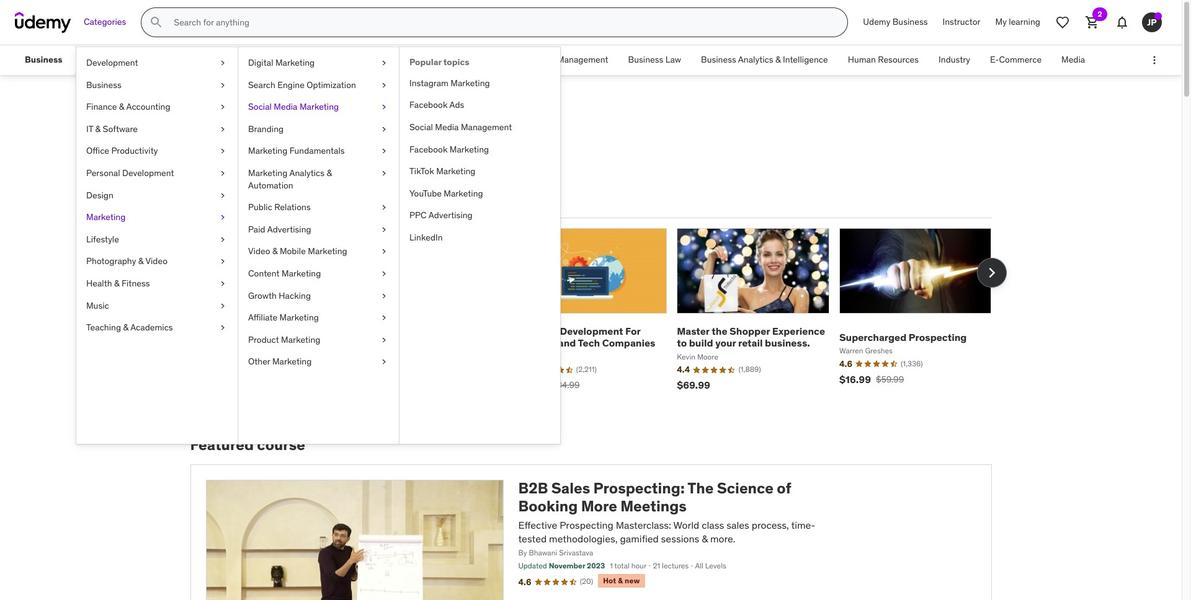 Task type: locate. For each thing, give the bounding box(es) containing it.
sales
[[727, 519, 749, 532]]

meetings
[[621, 497, 687, 516]]

& inside b2b sales prospecting: the science of booking more meetings effective prospecting masterclass: world class sales process, time- tested methodologies, gamified sessions & more. by bhawani srivastava
[[702, 533, 708, 545]]

1 horizontal spatial prospecting
[[909, 331, 967, 344]]

& right it
[[95, 123, 101, 134]]

to up automation
[[251, 158, 266, 177]]

bhawani
[[529, 549, 557, 558]]

instagram marketing
[[409, 77, 490, 89]]

xsmall image inside public relations link
[[379, 202, 389, 214]]

21 lectures
[[653, 562, 689, 571]]

facebook
[[409, 100, 448, 111], [409, 144, 448, 155]]

business left arrow pointing to subcategory menu links icon
[[25, 54, 62, 65]]

hour
[[631, 562, 647, 571]]

other marketing link
[[238, 351, 399, 373]]

methodologies,
[[549, 533, 618, 545]]

you have alerts image
[[1155, 12, 1162, 20]]

xsmall image for video & mobile marketing
[[379, 246, 389, 258]]

0 horizontal spatial analytics
[[289, 167, 325, 179]]

0 vertical spatial social
[[248, 101, 272, 112]]

most
[[193, 196, 216, 208]]

featured course
[[190, 436, 305, 455]]

sales right b2b
[[551, 479, 590, 498]]

marketing down hacking
[[280, 312, 319, 323]]

video down lifestyle link
[[145, 256, 168, 267]]

xsmall image for photography & video
[[218, 256, 228, 268]]

& right hot
[[618, 576, 623, 586]]

advertising inside ppc advertising link
[[429, 210, 473, 221]]

0 horizontal spatial sales
[[190, 104, 242, 130]]

xsmall image
[[379, 79, 389, 91], [218, 101, 228, 113], [379, 123, 389, 135], [218, 145, 228, 158], [218, 167, 228, 180], [379, 167, 389, 180], [218, 190, 228, 202], [379, 202, 389, 214], [218, 212, 228, 224], [379, 224, 389, 236], [218, 234, 228, 246], [218, 256, 228, 268], [379, 268, 389, 280], [218, 278, 228, 290], [379, 290, 389, 302], [379, 312, 389, 324], [379, 334, 389, 346], [379, 356, 389, 368]]

1 horizontal spatial analytics
[[738, 54, 773, 65]]

facebook up tiktok
[[409, 144, 448, 155]]

marketing down 'product marketing' on the bottom left
[[272, 356, 312, 367]]

1 horizontal spatial to
[[677, 337, 687, 350]]

categories
[[84, 16, 126, 27]]

analytics left intelligence
[[738, 54, 773, 65]]

analytics
[[738, 54, 773, 65], [289, 167, 325, 179]]

2 vertical spatial development
[[560, 325, 623, 338]]

0 vertical spatial advertising
[[429, 210, 473, 221]]

management inside social media marketing element
[[461, 122, 512, 133]]

1 total hour
[[610, 562, 647, 571]]

you
[[297, 158, 322, 177]]

facebook down instagram
[[409, 100, 448, 111]]

masterclass:
[[616, 519, 671, 532]]

xsmall image inside marketing fundamentals link
[[379, 145, 389, 158]]

instructor link
[[935, 7, 988, 37]]

categories button
[[76, 7, 134, 37]]

0 vertical spatial facebook
[[409, 100, 448, 111]]

of
[[777, 479, 791, 498]]

more subcategory menu links image
[[1148, 54, 1161, 66]]

0 vertical spatial to
[[251, 158, 266, 177]]

sessions
[[661, 533, 699, 545]]

& right health
[[114, 278, 119, 289]]

advertising
[[429, 210, 473, 221], [267, 224, 311, 235]]

& up fitness
[[138, 256, 144, 267]]

facebook for facebook marketing
[[409, 144, 448, 155]]

instagram
[[409, 77, 449, 89]]

marketing down "video & mobile marketing"
[[282, 268, 321, 279]]

e-
[[990, 54, 999, 65]]

lifestyle link
[[76, 229, 238, 251]]

sales left branding
[[190, 104, 242, 130]]

business right law
[[701, 54, 736, 65]]

& for health & fitness
[[114, 278, 119, 289]]

0 horizontal spatial to
[[251, 158, 266, 177]]

business
[[893, 16, 928, 27], [25, 54, 62, 65], [374, 54, 409, 65], [628, 54, 663, 65], [701, 54, 736, 65], [86, 79, 121, 90], [515, 325, 558, 338]]

xsmall image for other marketing
[[379, 356, 389, 368]]

courses up 'most popular'
[[190, 158, 248, 177]]

1 vertical spatial advertising
[[267, 224, 311, 235]]

social for social media management
[[409, 122, 433, 133]]

management up engine
[[262, 54, 313, 65]]

it & software
[[86, 123, 138, 134]]

0 horizontal spatial media
[[274, 101, 298, 112]]

business link
[[15, 45, 72, 75], [76, 74, 238, 96]]

total
[[615, 562, 630, 571]]

xsmall image inside photography & video link
[[218, 256, 228, 268]]

business inside business development for startups and tech companies
[[515, 325, 558, 338]]

development link
[[76, 52, 238, 74]]

& right finance
[[119, 101, 124, 112]]

0 vertical spatial analytics
[[738, 54, 773, 65]]

marketing fundamentals
[[248, 145, 345, 157]]

development inside business development for startups and tech companies
[[560, 325, 623, 338]]

business left law
[[628, 54, 663, 65]]

xsmall image for content marketing
[[379, 268, 389, 280]]

carousel element
[[190, 228, 1007, 407]]

xsmall image inside office productivity "link"
[[218, 145, 228, 158]]

digital marketing
[[248, 57, 315, 68]]

xsmall image for finance & accounting
[[218, 101, 228, 113]]

0 horizontal spatial management
[[262, 54, 313, 65]]

ppc
[[409, 210, 427, 221]]

business strategy
[[374, 54, 445, 65]]

operations
[[464, 54, 507, 65]]

1 horizontal spatial sales
[[551, 479, 590, 498]]

0 horizontal spatial social
[[248, 101, 272, 112]]

social down facebook ads
[[409, 122, 433, 133]]

udemy
[[863, 16, 891, 27]]

2 facebook from the top
[[409, 144, 448, 155]]

xsmall image for health & fitness
[[218, 278, 228, 290]]

youtube marketing link
[[400, 183, 560, 205]]

management link
[[252, 45, 323, 75]]

1 facebook from the top
[[409, 100, 448, 111]]

xsmall image inside product marketing link
[[379, 334, 389, 346]]

udemy image
[[15, 12, 71, 33]]

health
[[86, 278, 112, 289]]

& down class at the bottom of page
[[702, 533, 708, 545]]

& for teaching & academics
[[123, 322, 128, 333]]

social for social media marketing
[[248, 101, 272, 112]]

business.
[[765, 337, 810, 350]]

arrow pointing to subcategory menu links image
[[72, 45, 83, 75]]

social down search
[[248, 101, 272, 112]]

marketing up automation
[[248, 167, 287, 179]]

media up facebook marketing
[[435, 122, 459, 133]]

1 horizontal spatial video
[[248, 246, 270, 257]]

1 horizontal spatial advertising
[[429, 210, 473, 221]]

xsmall image inside marketing 'link'
[[218, 212, 228, 224]]

marketing down paid advertising link
[[308, 246, 347, 257]]

tiktok marketing link
[[400, 161, 560, 183]]

business left and
[[515, 325, 558, 338]]

advertising for paid advertising
[[267, 224, 311, 235]]

1 vertical spatial social
[[409, 122, 433, 133]]

supercharged prospecting
[[839, 331, 967, 344]]

1 vertical spatial media
[[274, 101, 298, 112]]

music link
[[76, 295, 238, 317]]

facebook inside facebook ads link
[[409, 100, 448, 111]]

business right udemy at the right of the page
[[893, 16, 928, 27]]

communication
[[181, 54, 242, 65]]

0 horizontal spatial prospecting
[[560, 519, 613, 532]]

analytics down 'fundamentals'
[[289, 167, 325, 179]]

facebook inside facebook marketing link
[[409, 144, 448, 155]]

business link up accounting
[[76, 74, 238, 96]]

social
[[248, 101, 272, 112], [409, 122, 433, 133]]

0 vertical spatial media
[[1062, 54, 1085, 65]]

search
[[248, 79, 275, 90]]

xsmall image for business
[[218, 79, 228, 91]]

1 vertical spatial facebook
[[409, 144, 448, 155]]

xsmall image inside marketing analytics & automation link
[[379, 167, 389, 180]]

office productivity
[[86, 145, 158, 157]]

xsmall image inside digital marketing link
[[379, 57, 389, 69]]

xsmall image inside finance & accounting link
[[218, 101, 228, 113]]

marketing analytics & automation
[[248, 167, 332, 191]]

xsmall image inside social media marketing link
[[379, 101, 389, 113]]

popular topics
[[409, 56, 469, 68]]

advertising for ppc advertising
[[429, 210, 473, 221]]

youtube
[[409, 188, 442, 199]]

xsmall image inside content marketing 'link'
[[379, 268, 389, 280]]

&
[[776, 54, 781, 65], [119, 101, 124, 112], [95, 123, 101, 134], [327, 167, 332, 179], [272, 246, 278, 257], [138, 256, 144, 267], [114, 278, 119, 289], [123, 322, 128, 333], [702, 533, 708, 545], [618, 576, 623, 586]]

public relations
[[248, 202, 311, 213]]

marketing up lifestyle on the left top
[[86, 212, 126, 223]]

xsmall image inside affiliate marketing link
[[379, 312, 389, 324]]

xsmall image for digital marketing
[[379, 57, 389, 69]]

marketing up engine
[[275, 57, 315, 68]]

xsmall image inside health & fitness link
[[218, 278, 228, 290]]

xsmall image inside other marketing link
[[379, 356, 389, 368]]

xsmall image for design
[[218, 190, 228, 202]]

to
[[251, 158, 266, 177], [677, 337, 687, 350]]

xsmall image
[[218, 57, 228, 69], [379, 57, 389, 69], [218, 79, 228, 91], [379, 101, 389, 113], [218, 123, 228, 135], [379, 145, 389, 158], [379, 246, 389, 258], [218, 300, 228, 312], [218, 322, 228, 334]]

teaching
[[86, 322, 121, 333]]

management right project
[[557, 54, 608, 65]]

advertising down the youtube marketing
[[429, 210, 473, 221]]

to inside the master the shopper experience to build your retail business.
[[677, 337, 687, 350]]

xsmall image for marketing
[[218, 212, 228, 224]]

& left intelligence
[[776, 54, 781, 65]]

instructor
[[943, 16, 981, 27]]

xsmall image inside branding link
[[379, 123, 389, 135]]

xsmall image inside development link
[[218, 57, 228, 69]]

0 vertical spatial courses
[[246, 104, 327, 130]]

lectures
[[662, 562, 689, 571]]

industry link
[[929, 45, 980, 75]]

xsmall image inside paid advertising link
[[379, 224, 389, 236]]

health & fitness
[[86, 278, 150, 289]]

shopping cart with 2 items image
[[1085, 15, 1100, 30]]

& for video & mobile marketing
[[272, 246, 278, 257]]

xsmall image inside 'music' link
[[218, 300, 228, 312]]

xsmall image inside personal development link
[[218, 167, 228, 180]]

1 vertical spatial sales
[[551, 479, 590, 498]]

1 horizontal spatial business link
[[76, 74, 238, 96]]

xsmall image for lifestyle
[[218, 234, 228, 246]]

2 vertical spatial media
[[435, 122, 459, 133]]

analytics inside marketing analytics & automation
[[289, 167, 325, 179]]

courses down engine
[[246, 104, 327, 130]]

0 horizontal spatial video
[[145, 256, 168, 267]]

mobile
[[280, 246, 306, 257]]

paid
[[248, 224, 265, 235]]

xsmall image for music
[[218, 300, 228, 312]]

xsmall image inside the it & software link
[[218, 123, 228, 135]]

management down facebook ads link
[[461, 122, 512, 133]]

tested
[[518, 533, 547, 545]]

supercharged prospecting link
[[839, 331, 967, 344]]

1 vertical spatial development
[[122, 167, 174, 179]]

sales
[[190, 104, 242, 130], [551, 479, 590, 498]]

development
[[86, 57, 138, 68], [122, 167, 174, 179], [560, 325, 623, 338]]

analytics inside the business analytics & intelligence link
[[738, 54, 773, 65]]

advertising inside paid advertising link
[[267, 224, 311, 235]]

media down "wishlist" image
[[1062, 54, 1085, 65]]

xsmall image inside lifestyle link
[[218, 234, 228, 246]]

facebook marketing link
[[400, 139, 560, 161]]

2 horizontal spatial management
[[557, 54, 608, 65]]

0 horizontal spatial advertising
[[267, 224, 311, 235]]

music
[[86, 300, 109, 311]]

jp
[[1147, 16, 1157, 28]]

xsmall image for development
[[218, 57, 228, 69]]

1 vertical spatial prospecting
[[560, 519, 613, 532]]

1 vertical spatial analytics
[[289, 167, 325, 179]]

updated november 2023
[[518, 562, 605, 571]]

growth
[[248, 290, 277, 301]]

1 horizontal spatial social
[[409, 122, 433, 133]]

21
[[653, 562, 660, 571]]

xsmall image inside teaching & academics link
[[218, 322, 228, 334]]

& left mobile
[[272, 246, 278, 257]]

it & software link
[[76, 118, 238, 140]]

for
[[625, 325, 641, 338]]

xsmall image for search engine optimization
[[379, 79, 389, 91]]

1 vertical spatial to
[[677, 337, 687, 350]]

entrepreneurship
[[93, 54, 161, 65]]

1 horizontal spatial media
[[435, 122, 459, 133]]

and
[[558, 337, 576, 350]]

social inside social media marketing link
[[248, 101, 272, 112]]

media down engine
[[274, 101, 298, 112]]

& right teaching
[[123, 322, 128, 333]]

0 vertical spatial development
[[86, 57, 138, 68]]

design link
[[76, 185, 238, 207]]

xsmall image inside video & mobile marketing link
[[379, 246, 389, 258]]

xsmall image inside design link
[[218, 190, 228, 202]]

prospecting inside carousel element
[[909, 331, 967, 344]]

business link down udemy image
[[15, 45, 72, 75]]

xsmall image inside growth hacking link
[[379, 290, 389, 302]]

1 horizontal spatial management
[[461, 122, 512, 133]]

xsmall image for marketing fundamentals
[[379, 145, 389, 158]]

business law
[[628, 54, 681, 65]]

trending
[[270, 196, 312, 208]]

xsmall image inside the 'search engine optimization' link
[[379, 79, 389, 91]]

advertising down relations
[[267, 224, 311, 235]]

social inside social media management link
[[409, 122, 433, 133]]

relations
[[274, 202, 311, 213]]

popular
[[409, 56, 442, 68]]

public
[[248, 202, 272, 213]]

video down paid
[[248, 246, 270, 257]]

to left build
[[677, 337, 687, 350]]

media for search engine optimization
[[274, 101, 298, 112]]

& right you
[[327, 167, 332, 179]]

0 vertical spatial prospecting
[[909, 331, 967, 344]]

human resources
[[848, 54, 919, 65]]

master
[[677, 325, 710, 338]]

courses to get you started
[[190, 158, 377, 177]]



Task type: vqa. For each thing, say whether or not it's contained in the screenshot.
Esoteric
no



Task type: describe. For each thing, give the bounding box(es) containing it.
ads
[[449, 100, 464, 111]]

levels
[[705, 562, 726, 571]]

marketing down facebook marketing
[[436, 166, 476, 177]]

business up finance
[[86, 79, 121, 90]]

ppc advertising
[[409, 210, 473, 221]]

content
[[248, 268, 280, 279]]

media link
[[1052, 45, 1095, 75]]

affiliate
[[248, 312, 277, 323]]

xsmall image for growth hacking
[[379, 290, 389, 302]]

marketing down the 'search engine optimization' link
[[300, 101, 339, 112]]

digital
[[248, 57, 273, 68]]

xsmall image for product marketing
[[379, 334, 389, 346]]

more
[[581, 497, 617, 516]]

project
[[527, 54, 555, 65]]

the
[[688, 479, 714, 498]]

analytics for business
[[738, 54, 773, 65]]

social media marketing element
[[399, 47, 560, 444]]

teaching & academics link
[[76, 317, 238, 339]]

0 horizontal spatial business link
[[15, 45, 72, 75]]

xsmall image for affiliate marketing
[[379, 312, 389, 324]]

marketing down tiktok marketing link
[[444, 188, 483, 199]]

search engine optimization link
[[238, 74, 399, 96]]

other
[[248, 356, 270, 367]]

build
[[689, 337, 713, 350]]

hot
[[603, 576, 616, 586]]

e-commerce
[[990, 54, 1042, 65]]

facebook for facebook ads
[[409, 100, 448, 111]]

industry
[[939, 54, 970, 65]]

your
[[715, 337, 736, 350]]

business law link
[[618, 45, 691, 75]]

my learning link
[[988, 7, 1048, 37]]

srivastava
[[559, 549, 593, 558]]

udemy business link
[[856, 7, 935, 37]]

the
[[712, 325, 728, 338]]

engine
[[277, 79, 305, 90]]

tiktok
[[409, 166, 434, 177]]

health & fitness link
[[76, 273, 238, 295]]

prospecting:
[[593, 479, 685, 498]]

experience
[[772, 325, 825, 338]]

& for it & software
[[95, 123, 101, 134]]

lifestyle
[[86, 234, 119, 245]]

photography & video
[[86, 256, 168, 267]]

b2b
[[518, 479, 548, 498]]

communication link
[[171, 45, 252, 75]]

xsmall image for teaching & academics
[[218, 322, 228, 334]]

office
[[86, 145, 109, 157]]

business analytics & intelligence link
[[691, 45, 838, 75]]

marketing up "get" at top
[[248, 145, 287, 157]]

operations link
[[455, 45, 517, 75]]

xsmall image for it & software
[[218, 123, 228, 135]]

marketing link
[[76, 207, 238, 229]]

marketing down social media management
[[450, 144, 489, 155]]

strategy
[[412, 54, 445, 65]]

marketing fundamentals link
[[238, 140, 399, 163]]

development for personal
[[122, 167, 174, 179]]

social media marketing
[[248, 101, 339, 112]]

notifications image
[[1115, 15, 1130, 30]]

e-commerce link
[[980, 45, 1052, 75]]

updated
[[518, 562, 547, 571]]

design
[[86, 190, 113, 201]]

& for hot & new
[[618, 576, 623, 586]]

gamified
[[620, 533, 659, 545]]

business left popular
[[374, 54, 409, 65]]

hacking
[[279, 290, 311, 301]]

all levels
[[695, 562, 726, 571]]

next image
[[982, 263, 1002, 283]]

teaching & academics
[[86, 322, 173, 333]]

effective
[[518, 519, 557, 532]]

personal development
[[86, 167, 174, 179]]

xsmall image for paid advertising
[[379, 224, 389, 236]]

0 vertical spatial sales
[[190, 104, 242, 130]]

1
[[610, 562, 613, 571]]

& inside marketing analytics & automation
[[327, 167, 332, 179]]

sales inside b2b sales prospecting: the science of booking more meetings effective prospecting masterclass: world class sales process, time- tested methodologies, gamified sessions & more. by bhawani srivastava
[[551, 479, 590, 498]]

wishlist image
[[1055, 15, 1070, 30]]

sales courses
[[190, 104, 327, 130]]

entrepreneurship link
[[83, 45, 171, 75]]

business strategy link
[[364, 45, 455, 75]]

accounting
[[126, 101, 170, 112]]

branding link
[[238, 118, 399, 140]]

xsmall image for branding
[[379, 123, 389, 135]]

trending button
[[268, 187, 314, 217]]

Search for anything text field
[[171, 12, 833, 33]]

most popular button
[[190, 187, 258, 217]]

business development for startups and tech companies link
[[515, 325, 655, 350]]

b2b sales prospecting: the science of booking more meetings effective prospecting masterclass: world class sales process, time- tested methodologies, gamified sessions & more. by bhawani srivastava
[[518, 479, 815, 558]]

facebook ads
[[409, 100, 464, 111]]

started
[[325, 158, 377, 177]]

growth hacking link
[[238, 285, 399, 307]]

search engine optimization
[[248, 79, 356, 90]]

xsmall image for office productivity
[[218, 145, 228, 158]]

fundamentals
[[290, 145, 345, 157]]

master the shopper experience to build your retail business.
[[677, 325, 825, 350]]

project management
[[527, 54, 608, 65]]

academics
[[130, 322, 173, 333]]

2 horizontal spatial media
[[1062, 54, 1085, 65]]

media for facebook ads
[[435, 122, 459, 133]]

human resources link
[[838, 45, 929, 75]]

by
[[518, 549, 527, 558]]

product
[[248, 334, 279, 345]]

facebook ads link
[[400, 95, 560, 117]]

marketing inside marketing analytics & automation
[[248, 167, 287, 179]]

submit search image
[[149, 15, 164, 30]]

science
[[717, 479, 774, 498]]

xsmall image for social media marketing
[[379, 101, 389, 113]]

tech
[[578, 337, 600, 350]]

learning
[[1009, 16, 1040, 27]]

development for business
[[560, 325, 623, 338]]

finance
[[86, 101, 117, 112]]

human
[[848, 54, 876, 65]]

xsmall image for personal development
[[218, 167, 228, 180]]

1 vertical spatial courses
[[190, 158, 248, 177]]

xsmall image for marketing analytics & automation
[[379, 167, 389, 180]]

content marketing link
[[238, 263, 399, 285]]

& for photography & video
[[138, 256, 144, 267]]

shopper
[[730, 325, 770, 338]]

xsmall image for public relations
[[379, 202, 389, 214]]

4.6
[[518, 577, 532, 588]]

& for finance & accounting
[[119, 101, 124, 112]]

prospecting inside b2b sales prospecting: the science of booking more meetings effective prospecting masterclass: world class sales process, time- tested methodologies, gamified sessions & more. by bhawani srivastava
[[560, 519, 613, 532]]

instagram marketing link
[[400, 72, 560, 95]]

my learning
[[996, 16, 1040, 27]]

analytics for marketing
[[289, 167, 325, 179]]

growth hacking
[[248, 290, 311, 301]]

fitness
[[122, 278, 150, 289]]

marketing up facebook ads link
[[451, 77, 490, 89]]

marketing down affiliate marketing link at left bottom
[[281, 334, 320, 345]]



